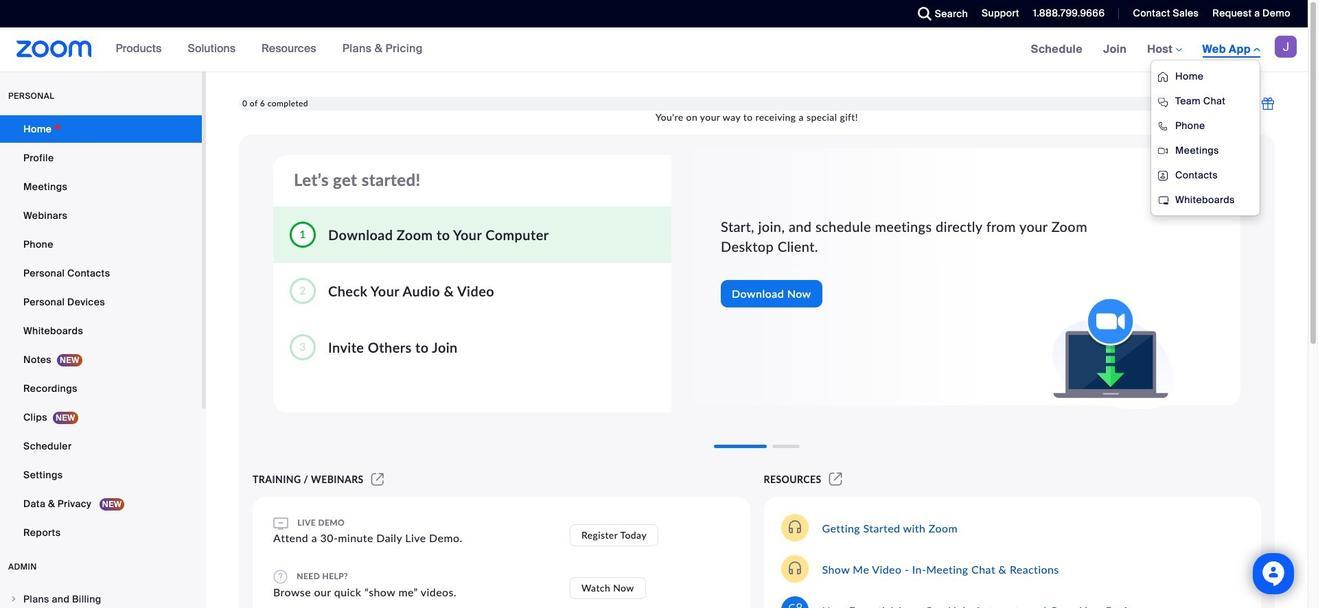 Task type: vqa. For each thing, say whether or not it's contained in the screenshot.
Plans and Billing
no



Task type: describe. For each thing, give the bounding box(es) containing it.
zoom logo image
[[16, 41, 92, 58]]

window new image
[[827, 474, 845, 486]]

personal menu menu
[[0, 115, 202, 548]]

window new image
[[369, 474, 386, 486]]



Task type: locate. For each thing, give the bounding box(es) containing it.
right image
[[10, 595, 18, 604]]

menu item
[[0, 587, 202, 608]]

profile picture image
[[1275, 36, 1297, 58]]

product information navigation
[[105, 27, 433, 71]]

meetings navigation
[[1021, 27, 1308, 216]]

banner
[[0, 27, 1308, 216]]



